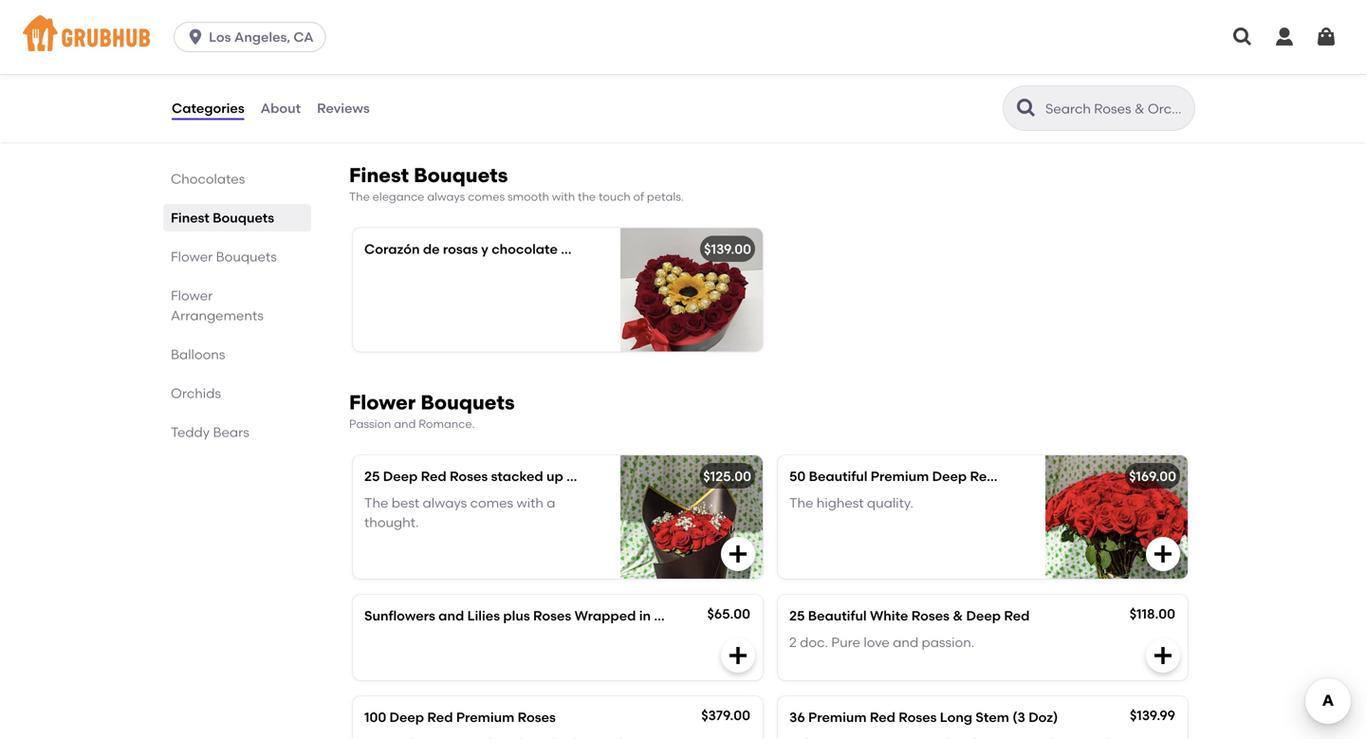 Task type: describe. For each thing, give the bounding box(es) containing it.
love inside i love your lips. button
[[371, 79, 397, 95]]

svg image for 25 beautiful white roses & deep red
[[1152, 644, 1175, 667]]

0 horizontal spatial premium
[[456, 709, 515, 725]]

ca
[[294, 29, 314, 45]]

bouquets for flower bouquets passion and romance.
[[421, 391, 515, 415]]

touch
[[599, 190, 631, 204]]

los
[[209, 29, 231, 45]]

$118.00
[[1130, 606, 1176, 622]]

y
[[481, 241, 489, 257]]

and left the lilies
[[439, 608, 464, 624]]

the best always comes with a thought.
[[364, 495, 556, 531]]

search icon image
[[1016, 97, 1038, 120]]

arrangements
[[171, 308, 264, 324]]

and inside flower bouquets passion and romance.
[[394, 417, 416, 431]]

doz)
[[1029, 709, 1059, 725]]

2
[[790, 635, 797, 651]]

100
[[364, 709, 386, 725]]

the for 50 beautiful premium deep red roses
[[790, 495, 814, 511]]

25 deep red roses stacked up and wrapped in special paper
[[364, 468, 765, 484]]

25 deep red roses stacked up and wrapped in special paper image
[[621, 455, 763, 579]]

$139.00
[[704, 241, 752, 257]]

beautiful for highest
[[809, 468, 868, 484]]

con
[[622, 241, 647, 257]]

de
[[423, 241, 440, 257]]

25 for 25 deep red roses stacked up and wrapped in special paper
[[364, 468, 380, 484]]

corazón de rosas y chocolate mediano con girasol image
[[621, 228, 763, 352]]

pure
[[832, 635, 861, 651]]

$65.00
[[708, 606, 751, 622]]

100 deep red premium roses
[[364, 709, 556, 725]]

lilies
[[468, 608, 500, 624]]

and down 25 beautiful white roses & deep red
[[893, 635, 919, 651]]

2 horizontal spatial svg image
[[1274, 26, 1297, 48]]

passion.
[[922, 635, 975, 651]]

about
[[261, 100, 301, 116]]

comes inside the best always comes with a thought.
[[470, 495, 514, 511]]

the
[[578, 190, 596, 204]]

&
[[953, 608, 964, 624]]

finest bouquets the elegance always comes smooth with the touch of petals.
[[349, 163, 684, 204]]

passion
[[349, 417, 391, 431]]

finest for finest bouquets
[[171, 210, 210, 226]]

about button
[[260, 74, 302, 142]]

chocolates
[[171, 171, 245, 187]]

balloons
[[171, 346, 225, 363]]

corazón de rosas y chocolate mediano con girasol
[[364, 241, 694, 257]]

sunflowers and lilies plus roses wrapped in paper
[[364, 608, 694, 624]]

i love your lips. button
[[353, 39, 763, 124]]

(3
[[1013, 709, 1026, 725]]

bouquets for finest bouquets the elegance always comes smooth with the touch of petals.
[[414, 163, 508, 188]]

$125.00
[[704, 468, 752, 484]]

up
[[547, 468, 564, 484]]

best
[[392, 495, 420, 511]]

bears
[[213, 424, 249, 440]]

finest for finest bouquets the elegance always comes smooth with the touch of petals.
[[349, 163, 409, 188]]

paper
[[654, 608, 694, 624]]

angeles,
[[234, 29, 290, 45]]

special
[[675, 468, 722, 484]]

25 for 25 beautiful white roses & deep red
[[790, 608, 805, 624]]

paper
[[726, 468, 765, 484]]

comes inside finest bouquets the elegance always comes smooth with the touch of petals.
[[468, 190, 505, 204]]

50 beautiful premium deep red roses image
[[1046, 455, 1188, 579]]

teddy
[[171, 424, 210, 440]]

a
[[547, 495, 556, 511]]

corazón
[[364, 241, 420, 257]]



Task type: vqa. For each thing, say whether or not it's contained in the screenshot.
the bottom the CAKES*|Cake Slices|6" Cakes
no



Task type: locate. For each thing, give the bounding box(es) containing it.
red
[[421, 468, 447, 484], [971, 468, 996, 484], [1005, 608, 1030, 624], [428, 709, 453, 725], [870, 709, 896, 725]]

teddy bears
[[171, 424, 249, 440]]

red for long
[[870, 709, 896, 725]]

0 vertical spatial beautiful
[[809, 468, 868, 484]]

rosas
[[443, 241, 478, 257]]

1 horizontal spatial with
[[552, 190, 575, 204]]

highest
[[817, 495, 864, 511]]

i
[[364, 79, 368, 95]]

finest bouquets
[[171, 210, 274, 226]]

the inside finest bouquets the elegance always comes smooth with the touch of petals.
[[349, 190, 370, 204]]

the highest quality.
[[790, 495, 914, 511]]

2 doc. pure love and passion.
[[790, 635, 975, 651]]

flower for flower arrangements
[[171, 288, 213, 304]]

bouquets for flower bouquets
[[216, 249, 277, 265]]

roses
[[450, 468, 488, 484], [999, 468, 1038, 484], [533, 608, 572, 624], [912, 608, 950, 624], [518, 709, 556, 725], [899, 709, 937, 725]]

flower bouquets passion and romance.
[[349, 391, 515, 431]]

and right the up at the left bottom of the page
[[567, 468, 592, 484]]

mediano
[[561, 241, 619, 257]]

with inside the best always comes with a thought.
[[517, 495, 544, 511]]

svg image for 50 beautiful premium deep red roses
[[1152, 543, 1175, 566]]

1 vertical spatial comes
[[470, 495, 514, 511]]

36
[[790, 709, 806, 725]]

bouquets inside flower bouquets passion and romance.
[[421, 391, 515, 415]]

$379.00
[[702, 707, 751, 724]]

0 vertical spatial comes
[[468, 190, 505, 204]]

finest inside finest bouquets the elegance always comes smooth with the touch of petals.
[[349, 163, 409, 188]]

flower
[[171, 249, 213, 265], [171, 288, 213, 304], [349, 391, 416, 415]]

the
[[349, 190, 370, 204], [364, 495, 389, 511], [790, 495, 814, 511]]

1 vertical spatial beautiful
[[808, 608, 867, 624]]

your
[[400, 79, 428, 95]]

always right elegance
[[427, 190, 465, 204]]

svg image
[[1274, 26, 1297, 48], [186, 28, 205, 47], [727, 644, 750, 667]]

1 vertical spatial wrapped
[[575, 608, 636, 624]]

flower inside flower arrangements
[[171, 288, 213, 304]]

and right passion
[[394, 417, 416, 431]]

girasol
[[650, 241, 694, 257]]

finest
[[349, 163, 409, 188], [171, 210, 210, 226]]

comes left smooth
[[468, 190, 505, 204]]

50
[[790, 468, 806, 484]]

0 vertical spatial always
[[427, 190, 465, 204]]

0 vertical spatial in
[[660, 468, 672, 484]]

with left "a"
[[517, 495, 544, 511]]

1 vertical spatial finest
[[171, 210, 210, 226]]

bouquets for finest bouquets
[[213, 210, 274, 226]]

the left elegance
[[349, 190, 370, 204]]

1 vertical spatial with
[[517, 495, 544, 511]]

25 up "thought."
[[364, 468, 380, 484]]

bouquets up romance.
[[421, 391, 515, 415]]

chocolate
[[492, 241, 558, 257]]

flower inside flower bouquets passion and romance.
[[349, 391, 416, 415]]

smooth
[[508, 190, 550, 204]]

comes
[[468, 190, 505, 204], [470, 495, 514, 511]]

1 horizontal spatial premium
[[809, 709, 867, 725]]

red for roses
[[428, 709, 453, 725]]

flower up arrangements
[[171, 288, 213, 304]]

los angeles, ca
[[209, 29, 314, 45]]

beautiful up highest
[[809, 468, 868, 484]]

flower for flower bouquets
[[171, 249, 213, 265]]

thought.
[[364, 514, 419, 531]]

25
[[364, 468, 380, 484], [790, 608, 805, 624]]

categories button
[[171, 74, 246, 142]]

red for stacked
[[421, 468, 447, 484]]

0 vertical spatial with
[[552, 190, 575, 204]]

doc.
[[800, 635, 829, 651]]

1 horizontal spatial svg image
[[727, 644, 750, 667]]

1 vertical spatial always
[[423, 495, 467, 511]]

romance.
[[419, 417, 475, 431]]

stem
[[976, 709, 1010, 725]]

with left the
[[552, 190, 575, 204]]

0 horizontal spatial 25
[[364, 468, 380, 484]]

los angeles, ca button
[[174, 22, 334, 52]]

long
[[940, 709, 973, 725]]

main navigation navigation
[[0, 0, 1367, 74]]

always
[[427, 190, 465, 204], [423, 495, 467, 511]]

svg image inside los angeles, ca button
[[186, 28, 205, 47]]

36 premium red roses long stem (3 doz)
[[790, 709, 1059, 725]]

1 horizontal spatial in
[[660, 468, 672, 484]]

i love your lips.
[[364, 79, 456, 95]]

svg image for 25 deep red roses stacked up and wrapped in special paper
[[727, 543, 750, 566]]

0 horizontal spatial with
[[517, 495, 544, 511]]

beautiful
[[809, 468, 868, 484], [808, 608, 867, 624]]

love right i
[[371, 79, 397, 95]]

stacked
[[491, 468, 544, 484]]

categories
[[172, 100, 245, 116]]

1 horizontal spatial love
[[864, 635, 890, 651]]

premium
[[871, 468, 929, 484], [456, 709, 515, 725], [809, 709, 867, 725]]

0 horizontal spatial svg image
[[186, 28, 205, 47]]

1 vertical spatial in
[[639, 608, 651, 624]]

bouquets down finest bouquets
[[216, 249, 277, 265]]

lips.
[[432, 79, 456, 95]]

reviews button
[[316, 74, 371, 142]]

wrapped
[[596, 468, 657, 484], [575, 608, 636, 624]]

quality.
[[867, 495, 914, 511]]

2 vertical spatial flower
[[349, 391, 416, 415]]

1 horizontal spatial finest
[[349, 163, 409, 188]]

$139.99
[[1130, 707, 1176, 724]]

finest down chocolates
[[171, 210, 210, 226]]

love
[[371, 79, 397, 95], [864, 635, 890, 651]]

bouquets inside finest bouquets the elegance always comes smooth with the touch of petals.
[[414, 163, 508, 188]]

50 beautiful premium deep red roses
[[790, 468, 1038, 484]]

$169.00
[[1130, 468, 1177, 484]]

deep
[[383, 468, 418, 484], [933, 468, 967, 484], [967, 608, 1001, 624], [390, 709, 424, 725]]

comes down stacked
[[470, 495, 514, 511]]

petals.
[[647, 190, 684, 204]]

flower arrangements
[[171, 288, 264, 324]]

of
[[634, 190, 645, 204]]

beautiful for doc.
[[808, 608, 867, 624]]

1 vertical spatial 25
[[790, 608, 805, 624]]

flower for flower bouquets passion and romance.
[[349, 391, 416, 415]]

25 beautiful white roses & deep red
[[790, 608, 1030, 624]]

in left paper
[[639, 608, 651, 624]]

wrapped right the up at the left bottom of the page
[[596, 468, 657, 484]]

plus
[[503, 608, 530, 624]]

bouquets up elegance
[[414, 163, 508, 188]]

0 vertical spatial 25
[[364, 468, 380, 484]]

elegance
[[373, 190, 425, 204]]

Search Roses & Orchid Flowers search field
[[1044, 100, 1189, 118]]

beautiful up pure
[[808, 608, 867, 624]]

1 vertical spatial love
[[864, 635, 890, 651]]

25 up 2
[[790, 608, 805, 624]]

the for 25 deep red roses stacked up and wrapped in special paper
[[364, 495, 389, 511]]

always right best
[[423, 495, 467, 511]]

reviews
[[317, 100, 370, 116]]

0 vertical spatial flower
[[171, 249, 213, 265]]

1 horizontal spatial 25
[[790, 608, 805, 624]]

0 vertical spatial wrapped
[[596, 468, 657, 484]]

always inside finest bouquets the elegance always comes smooth with the touch of petals.
[[427, 190, 465, 204]]

finest up elegance
[[349, 163, 409, 188]]

bouquets up flower bouquets
[[213, 210, 274, 226]]

the inside the best always comes with a thought.
[[364, 495, 389, 511]]

flower bouquets
[[171, 249, 277, 265]]

in left special
[[660, 468, 672, 484]]

0 horizontal spatial in
[[639, 608, 651, 624]]

flower up passion
[[349, 391, 416, 415]]

0 horizontal spatial love
[[371, 79, 397, 95]]

the up "thought."
[[364, 495, 389, 511]]

svg image
[[1232, 26, 1255, 48], [1316, 26, 1338, 48], [727, 543, 750, 566], [1152, 543, 1175, 566], [1152, 644, 1175, 667]]

0 horizontal spatial finest
[[171, 210, 210, 226]]

1 vertical spatial flower
[[171, 288, 213, 304]]

bouquets
[[414, 163, 508, 188], [213, 210, 274, 226], [216, 249, 277, 265], [421, 391, 515, 415]]

sunflowers
[[364, 608, 436, 624]]

flower down finest bouquets
[[171, 249, 213, 265]]

in
[[660, 468, 672, 484], [639, 608, 651, 624]]

white
[[870, 608, 909, 624]]

0 vertical spatial finest
[[349, 163, 409, 188]]

wrapped left paper
[[575, 608, 636, 624]]

and
[[394, 417, 416, 431], [567, 468, 592, 484], [439, 608, 464, 624], [893, 635, 919, 651]]

with
[[552, 190, 575, 204], [517, 495, 544, 511]]

love down white
[[864, 635, 890, 651]]

with inside finest bouquets the elegance always comes smooth with the touch of petals.
[[552, 190, 575, 204]]

orchids
[[171, 385, 221, 402]]

0 vertical spatial love
[[371, 79, 397, 95]]

always inside the best always comes with a thought.
[[423, 495, 467, 511]]

the down 50 at the bottom right
[[790, 495, 814, 511]]

2 horizontal spatial premium
[[871, 468, 929, 484]]



